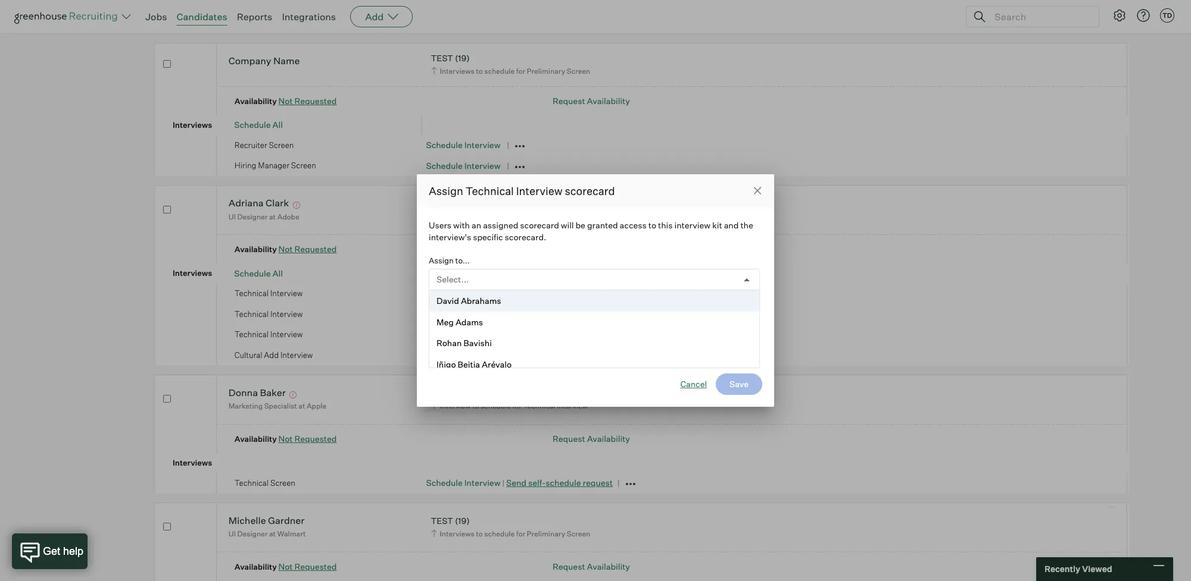 Task type: vqa. For each thing, say whether or not it's contained in the screenshot.
third Request Availability from the top
yes



Task type: describe. For each thing, give the bounding box(es) containing it.
company name link
[[229, 55, 300, 68]]

recruiter
[[235, 141, 267, 150]]

hiring manager screen
[[235, 161, 316, 171]]

walmart
[[277, 530, 306, 539]]

send
[[506, 479, 526, 489]]

ui designer at adobe
[[229, 213, 299, 222]]

Notify interviewers via email checkbox
[[429, 304, 437, 312]]

request
[[583, 479, 613, 489]]

add button
[[350, 6, 413, 27]]

technical interview for third schedule interview link
[[235, 289, 303, 299]]

name
[[273, 55, 300, 67]]

interview inside dialog
[[516, 185, 563, 198]]

kit
[[712, 220, 722, 230]]

adriana clark
[[229, 197, 289, 209]]

will
[[561, 220, 574, 230]]

donna baker has been in technical interview for more than 14 days image
[[288, 392, 299, 399]]

td button
[[1158, 6, 1177, 25]]

test (19) interviews to schedule for preliminary screen for third request availability button
[[431, 516, 590, 539]]

david abrahams
[[437, 296, 501, 306]]

interview
[[675, 220, 711, 230]]

an
[[472, 220, 481, 230]]

3 technical interview from the top
[[235, 330, 303, 340]]

users with an assigned scorecard will be granted access to this interview kit and the interview's specific scorecard.
[[429, 220, 753, 242]]

2 test from the top
[[431, 199, 453, 209]]

recently
[[1045, 565, 1080, 575]]

for for 2nd interviews to schedule for preliminary screen link from the bottom of the page
[[516, 67, 525, 76]]

5 schedule interview link from the top
[[426, 330, 501, 340]]

the
[[741, 220, 753, 230]]

meg adams
[[437, 317, 483, 327]]

beitia
[[458, 359, 480, 370]]

bavishi
[[464, 338, 492, 348]]

schedule interview | send self-schedule request
[[426, 479, 613, 489]]

interview to schedule for technical interview link
[[429, 401, 591, 412]]

request for technical screen
[[553, 434, 585, 444]]

assigned
[[483, 220, 518, 230]]

td
[[1163, 11, 1172, 20]]

reports
[[237, 11, 272, 23]]

clark
[[266, 197, 289, 209]]

1 schedule interview from the top
[[426, 140, 501, 150]]

1 test from the top
[[431, 53, 453, 63]]

donna baker
[[229, 387, 286, 399]]

notify
[[440, 303, 463, 314]]

users
[[429, 220, 451, 230]]

michelle gardner ui designer at walmart
[[229, 515, 306, 539]]

cancel
[[680, 379, 707, 390]]

david
[[437, 296, 459, 306]]

marketing
[[229, 402, 263, 411]]

meg
[[437, 317, 454, 327]]

and
[[724, 220, 739, 230]]

arévalo
[[482, 359, 512, 370]]

interview's
[[429, 232, 471, 242]]

integrations
[[282, 11, 336, 23]]

reports link
[[237, 11, 272, 23]]

assign for assign technical interview scorecard
[[429, 185, 463, 198]]

1 ui from the top
[[229, 213, 236, 222]]

at for clark
[[269, 213, 276, 222]]

schedule all link for recruiter
[[234, 120, 283, 130]]

abrahams
[[461, 296, 501, 306]]

manager
[[258, 161, 289, 171]]

interview to schedule for technical interview
[[440, 402, 588, 411]]

all for screen
[[273, 120, 283, 130]]

cancel link
[[680, 379, 707, 391]]

cultural add interview
[[235, 351, 313, 360]]

granted
[[587, 220, 618, 230]]

baker
[[260, 387, 286, 399]]

3 schedule interview from the top
[[426, 289, 501, 299]]

ui inside michelle gardner ui designer at walmart
[[229, 530, 236, 539]]

request availability for technical screen
[[553, 434, 630, 444]]

request for recruiter screen
[[553, 96, 585, 106]]

self-
[[528, 479, 546, 489]]

iñigo beitia arévalo
[[437, 359, 512, 370]]

send self-schedule request link
[[506, 479, 613, 489]]

1 technical screen from the top
[[235, 18, 295, 28]]

adobe
[[277, 213, 299, 222]]

this
[[658, 220, 673, 230]]

jobs link
[[145, 11, 167, 23]]

assign for assign to...
[[429, 256, 454, 265]]

donna
[[229, 387, 258, 399]]

jobs
[[145, 11, 167, 23]]

at for baker
[[299, 402, 305, 411]]

marketing specialist at apple
[[229, 402, 326, 411]]

access
[[620, 220, 647, 230]]

2 technical screen from the top
[[235, 479, 295, 488]]

michelle
[[229, 515, 266, 527]]

3 request from the top
[[553, 562, 585, 572]]



Task type: locate. For each thing, give the bounding box(es) containing it.
2 schedule all link from the top
[[234, 269, 283, 279]]

2 assign from the top
[[429, 256, 454, 265]]

apple
[[307, 402, 326, 411]]

1 vertical spatial at
[[299, 402, 305, 411]]

schedule interview link
[[426, 140, 501, 150], [426, 161, 501, 171], [426, 289, 501, 299], [426, 309, 501, 319], [426, 330, 501, 340], [426, 350, 501, 361], [426, 479, 501, 489]]

hiring
[[235, 161, 256, 171]]

at down 'clark'
[[269, 213, 276, 222]]

0 vertical spatial designer
[[237, 213, 268, 222]]

0 vertical spatial all
[[273, 120, 283, 130]]

designer down michelle
[[237, 530, 268, 539]]

6 schedule interview from the top
[[426, 350, 501, 361]]

scorecard
[[565, 185, 615, 198], [520, 220, 559, 230]]

schedule all down ui designer at adobe
[[234, 269, 283, 279]]

viewed
[[1082, 565, 1112, 575]]

candidates
[[177, 11, 227, 23]]

None checkbox
[[163, 396, 171, 403], [163, 524, 171, 532], [163, 396, 171, 403], [163, 524, 171, 532]]

1 horizontal spatial scorecard
[[565, 185, 615, 198]]

1 vertical spatial request availability
[[553, 434, 630, 444]]

integrations link
[[282, 11, 336, 23]]

1 request from the top
[[553, 96, 585, 106]]

recently viewed
[[1045, 565, 1112, 575]]

schedule
[[234, 120, 271, 130], [426, 140, 463, 150], [426, 161, 463, 171], [234, 269, 271, 279], [426, 289, 463, 299], [426, 309, 463, 319], [426, 330, 463, 340], [426, 350, 463, 361], [426, 479, 463, 489]]

for for 1st interviews to schedule for preliminary screen link from the bottom of the page
[[516, 530, 525, 539]]

designer
[[237, 213, 268, 222], [237, 530, 268, 539]]

schedule all link for technical
[[234, 269, 283, 279]]

interviews to schedule for preliminary screen link
[[429, 66, 593, 77], [429, 529, 593, 540]]

preliminary for recruiter screen request availability button
[[527, 67, 565, 76]]

3 (19) from the top
[[455, 516, 470, 526]]

6 schedule interview link from the top
[[426, 350, 501, 361]]

technical
[[235, 18, 269, 28], [466, 185, 514, 198], [235, 289, 269, 299], [235, 310, 269, 319], [235, 330, 269, 340], [523, 402, 555, 411], [235, 479, 269, 488]]

2 vertical spatial technical interview
[[235, 330, 303, 340]]

1 vertical spatial all
[[273, 269, 283, 279]]

be
[[576, 220, 585, 230]]

specific
[[473, 232, 503, 242]]

assign
[[429, 185, 463, 198], [429, 256, 454, 265]]

1 assign from the top
[[429, 185, 463, 198]]

Search text field
[[992, 8, 1088, 25]]

candidates link
[[177, 11, 227, 23]]

to
[[476, 67, 483, 76], [648, 220, 656, 230], [472, 402, 479, 411], [476, 530, 483, 539]]

request availability button
[[553, 96, 630, 106], [553, 434, 630, 444], [553, 562, 630, 572]]

adriana
[[229, 197, 264, 209]]

2 vertical spatial request
[[553, 562, 585, 572]]

0 vertical spatial technical interview
[[235, 289, 303, 299]]

interview
[[464, 140, 501, 150], [464, 161, 501, 171], [516, 185, 563, 198], [464, 289, 501, 299], [270, 289, 303, 299], [464, 309, 501, 319], [270, 310, 303, 319], [464, 330, 501, 340], [270, 330, 303, 340], [464, 350, 501, 361], [280, 351, 313, 360], [440, 402, 471, 411], [557, 402, 588, 411], [464, 479, 501, 489]]

4 schedule interview from the top
[[426, 309, 501, 319]]

2 (19) from the top
[[455, 199, 470, 209]]

1 request availability button from the top
[[553, 96, 630, 106]]

0 vertical spatial scorecard
[[565, 185, 615, 198]]

designer inside michelle gardner ui designer at walmart
[[237, 530, 268, 539]]

2 vertical spatial at
[[269, 530, 276, 539]]

1 vertical spatial for
[[512, 402, 522, 411]]

availability
[[587, 96, 630, 106], [235, 96, 277, 106], [235, 245, 277, 255], [587, 434, 630, 444], [235, 435, 277, 444], [587, 562, 630, 572], [235, 563, 277, 572]]

scorecard up scorecard.
[[520, 220, 559, 230]]

iñigo
[[437, 359, 456, 370]]

0 horizontal spatial scorecard
[[520, 220, 559, 230]]

adriana clark link
[[229, 197, 289, 211]]

technical screen up michelle gardner link
[[235, 479, 295, 488]]

schedule all link down ui designer at adobe
[[234, 269, 283, 279]]

technical interview for 4th schedule interview link from the top of the page
[[235, 310, 303, 319]]

test (19) interviews to schedule for preliminary screen
[[431, 53, 590, 76], [431, 516, 590, 539]]

via
[[515, 303, 526, 314]]

3 schedule interview link from the top
[[426, 289, 501, 299]]

at down donna baker has been in technical interview for more than 14 days icon on the left bottom of the page
[[299, 402, 305, 411]]

company
[[229, 55, 271, 67]]

1 schedule interview link from the top
[[426, 140, 501, 150]]

0 vertical spatial at
[[269, 213, 276, 222]]

2 vertical spatial request availability button
[[553, 562, 630, 572]]

0 vertical spatial test
[[431, 53, 453, 63]]

2 schedule interview link from the top
[[426, 161, 501, 171]]

1 (19) from the top
[[455, 53, 470, 63]]

0 vertical spatial request availability button
[[553, 96, 630, 106]]

at
[[269, 213, 276, 222], [299, 402, 305, 411], [269, 530, 276, 539]]

add inside popup button
[[365, 11, 384, 23]]

2 interviews to schedule for preliminary screen link from the top
[[429, 529, 593, 540]]

schedule all
[[234, 120, 283, 130], [234, 269, 283, 279]]

1 vertical spatial add
[[264, 351, 279, 360]]

2 all from the top
[[273, 269, 283, 279]]

0 vertical spatial (19)
[[455, 53, 470, 63]]

all up the recruiter screen
[[273, 120, 283, 130]]

1 interviews to schedule for preliminary screen link from the top
[[429, 66, 593, 77]]

1 request availability from the top
[[553, 96, 630, 106]]

add
[[365, 11, 384, 23], [264, 351, 279, 360]]

configure image
[[1113, 8, 1127, 23]]

4 schedule interview link from the top
[[426, 309, 501, 319]]

3 request availability from the top
[[553, 562, 630, 572]]

schedule all for technical
[[234, 269, 283, 279]]

0 vertical spatial add
[[365, 11, 384, 23]]

email
[[528, 303, 549, 314]]

0 vertical spatial for
[[516, 67, 525, 76]]

schedule
[[484, 67, 515, 76], [481, 402, 511, 411], [546, 479, 581, 489], [484, 530, 515, 539]]

2 technical interview from the top
[[235, 310, 303, 319]]

0 vertical spatial schedule all
[[234, 120, 283, 130]]

for
[[516, 67, 525, 76], [512, 402, 522, 411], [516, 530, 525, 539]]

request availability button for technical screen
[[553, 434, 630, 444]]

gardner
[[268, 515, 305, 527]]

request availability for recruiter screen
[[553, 96, 630, 106]]

interviewers
[[465, 303, 513, 314]]

2 designer from the top
[[237, 530, 268, 539]]

technical inside dialog
[[466, 185, 514, 198]]

1 technical interview from the top
[[235, 289, 303, 299]]

None checkbox
[[163, 60, 171, 68], [163, 206, 171, 214], [163, 60, 171, 68], [163, 206, 171, 214]]

to...
[[455, 256, 470, 265]]

request availability
[[553, 96, 630, 106], [553, 434, 630, 444], [553, 562, 630, 572]]

with
[[453, 220, 470, 230]]

0 vertical spatial preliminary
[[527, 67, 565, 76]]

ui down the adriana
[[229, 213, 236, 222]]

1 schedule all from the top
[[234, 120, 283, 130]]

|
[[502, 479, 505, 489]]

1 vertical spatial test
[[431, 199, 453, 209]]

1 all from the top
[[273, 120, 283, 130]]

notify interviewers via email
[[440, 303, 549, 314]]

2 vertical spatial request availability
[[553, 562, 630, 572]]

2 schedule all from the top
[[234, 269, 283, 279]]

2 vertical spatial for
[[516, 530, 525, 539]]

assign to...
[[429, 256, 470, 265]]

technical interview
[[235, 289, 303, 299], [235, 310, 303, 319], [235, 330, 303, 340]]

td button
[[1160, 8, 1175, 23]]

2 preliminary from the top
[[527, 530, 565, 539]]

1 vertical spatial schedule all link
[[234, 269, 283, 279]]

designer down adriana clark link
[[237, 213, 268, 222]]

3 request availability button from the top
[[553, 562, 630, 572]]

0 vertical spatial assign
[[429, 185, 463, 198]]

0 vertical spatial request availability
[[553, 96, 630, 106]]

(19) for 2nd interviews to schedule for preliminary screen link from the bottom of the page
[[455, 53, 470, 63]]

schedule interview
[[426, 140, 501, 150], [426, 161, 501, 171], [426, 289, 501, 299], [426, 309, 501, 319], [426, 330, 501, 340], [426, 350, 501, 361]]

test (19)
[[431, 199, 470, 209]]

technical screen
[[235, 18, 295, 28], [235, 479, 295, 488]]

2 request from the top
[[553, 434, 585, 444]]

assign technical interview scorecard dialog
[[417, 175, 774, 407]]

adriana clark has been in onsite for more than 21 days image
[[291, 202, 302, 209]]

company name
[[229, 55, 300, 67]]

scorecard inside "users with an assigned scorecard will be granted access to this interview kit and the interview's specific scorecard."
[[520, 220, 559, 230]]

schedule all link up the recruiter screen
[[234, 120, 283, 130]]

2 ui from the top
[[229, 530, 236, 539]]

assign technical interview scorecard
[[429, 185, 615, 198]]

specialist
[[264, 402, 297, 411]]

assign left to...
[[429, 256, 454, 265]]

1 vertical spatial (19)
[[455, 199, 470, 209]]

scorecard.
[[505, 232, 546, 242]]

all down adobe
[[273, 269, 283, 279]]

2 request availability button from the top
[[553, 434, 630, 444]]

1 preliminary from the top
[[527, 67, 565, 76]]

7 schedule interview link from the top
[[426, 479, 501, 489]]

1 horizontal spatial add
[[365, 11, 384, 23]]

donna baker link
[[229, 387, 286, 401]]

preliminary for third request availability button
[[527, 530, 565, 539]]

2 schedule interview from the top
[[426, 161, 501, 171]]

1 vertical spatial scorecard
[[520, 220, 559, 230]]

1 vertical spatial technical interview
[[235, 310, 303, 319]]

test
[[431, 53, 453, 63], [431, 199, 453, 209], [431, 516, 453, 526]]

2 vertical spatial (19)
[[455, 516, 470, 526]]

1 vertical spatial ui
[[229, 530, 236, 539]]

0 vertical spatial technical screen
[[235, 18, 295, 28]]

to inside "users with an assigned scorecard will be granted access to this interview kit and the interview's specific scorecard."
[[648, 220, 656, 230]]

0 vertical spatial ui
[[229, 213, 236, 222]]

1 vertical spatial assign
[[429, 256, 454, 265]]

1 designer from the top
[[237, 213, 268, 222]]

0 vertical spatial request
[[553, 96, 585, 106]]

1 vertical spatial preliminary
[[527, 530, 565, 539]]

test (19) interviews to schedule for preliminary screen for recruiter screen request availability button
[[431, 53, 590, 76]]

(19)
[[455, 53, 470, 63], [455, 199, 470, 209], [455, 516, 470, 526]]

2 vertical spatial test
[[431, 516, 453, 526]]

(19) for 1st interviews to schedule for preliminary screen link from the bottom of the page
[[455, 516, 470, 526]]

technical screen up company name
[[235, 18, 295, 28]]

1 schedule all link from the top
[[234, 120, 283, 130]]

5 schedule interview from the top
[[426, 330, 501, 340]]

at down michelle gardner link
[[269, 530, 276, 539]]

request availability button for recruiter screen
[[553, 96, 630, 106]]

screen
[[270, 18, 295, 28], [567, 67, 590, 76], [269, 141, 294, 150], [291, 161, 316, 171], [270, 479, 295, 488], [567, 530, 590, 539]]

preliminary
[[527, 67, 565, 76], [527, 530, 565, 539]]

cultural
[[235, 351, 262, 360]]

rohan
[[437, 338, 462, 348]]

2 test (19) interviews to schedule for preliminary screen from the top
[[431, 516, 590, 539]]

michelle gardner link
[[229, 515, 305, 529]]

1 vertical spatial interviews to schedule for preliminary screen link
[[429, 529, 593, 540]]

1 vertical spatial schedule all
[[234, 269, 283, 279]]

schedule all up the recruiter screen
[[234, 120, 283, 130]]

ui
[[229, 213, 236, 222], [229, 530, 236, 539]]

1 vertical spatial test (19) interviews to schedule for preliminary screen
[[431, 516, 590, 539]]

schedule all for recruiter
[[234, 120, 283, 130]]

recruiter screen
[[235, 141, 294, 150]]

3 test from the top
[[431, 516, 453, 526]]

0 horizontal spatial add
[[264, 351, 279, 360]]

0 vertical spatial test (19) interviews to schedule for preliminary screen
[[431, 53, 590, 76]]

select...
[[437, 275, 469, 285]]

1 test (19) interviews to schedule for preliminary screen from the top
[[431, 53, 590, 76]]

1 vertical spatial request availability button
[[553, 434, 630, 444]]

rohan bavishi
[[437, 338, 492, 348]]

assign up 'test (19)'
[[429, 185, 463, 198]]

adams
[[456, 317, 483, 327]]

1 vertical spatial designer
[[237, 530, 268, 539]]

1 vertical spatial technical screen
[[235, 479, 295, 488]]

greenhouse recruiting image
[[14, 10, 122, 24]]

ui down michelle
[[229, 530, 236, 539]]

2 request availability from the top
[[553, 434, 630, 444]]

scorecard up be
[[565, 185, 615, 198]]

0 vertical spatial schedule all link
[[234, 120, 283, 130]]

0 vertical spatial interviews to schedule for preliminary screen link
[[429, 66, 593, 77]]

interviews
[[440, 67, 474, 76], [173, 120, 212, 130], [173, 269, 212, 278], [173, 459, 212, 468], [440, 530, 474, 539]]

at inside michelle gardner ui designer at walmart
[[269, 530, 276, 539]]

1 vertical spatial request
[[553, 434, 585, 444]]

all for interview
[[273, 269, 283, 279]]



